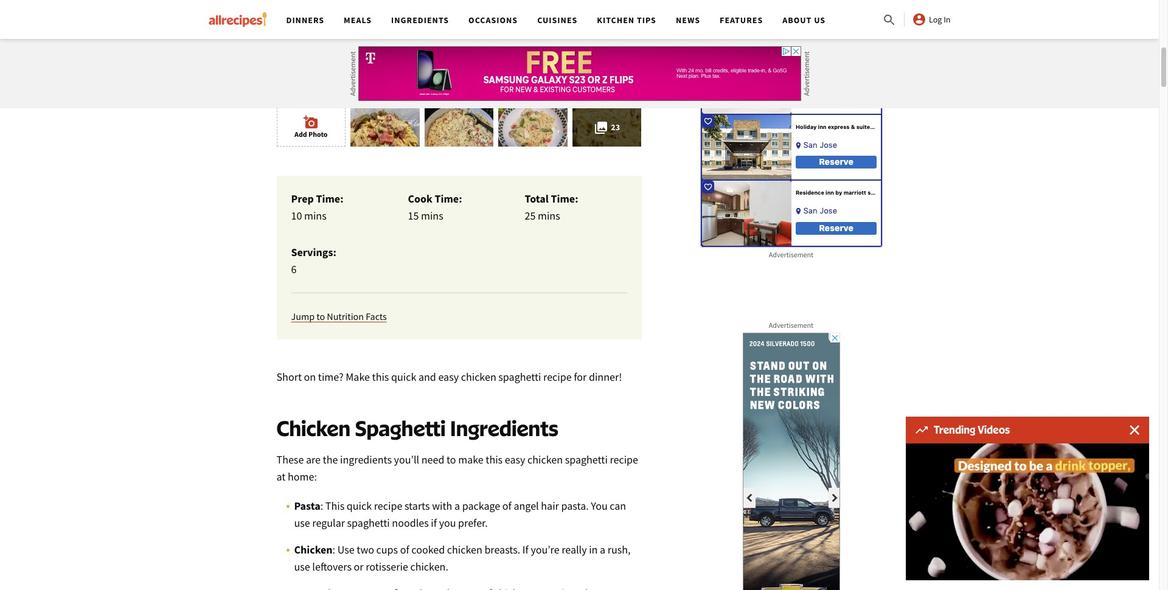 Task type: locate. For each thing, give the bounding box(es) containing it.
noodles
[[392, 516, 429, 530]]

cuisines link
[[538, 15, 578, 26]]

spaghetti
[[499, 370, 541, 384], [565, 453, 608, 467], [347, 516, 390, 530]]

mins inside cook time: 15 mins
[[421, 209, 444, 223]]

angel
[[514, 499, 539, 513]]

chicken down prefer.
[[447, 543, 483, 557]]

trending videos
[[934, 424, 1010, 436]]

3 mins from the left
[[538, 209, 560, 223]]

1 vertical spatial this
[[486, 453, 503, 467]]

this inside these are the ingredients you'll need to make this easy chicken spaghetti recipe at home:
[[486, 453, 503, 467]]

log in link
[[912, 12, 951, 27]]

to inside these are the ingredients you'll need to make this easy chicken spaghetti recipe at home:
[[447, 453, 456, 467]]

: use two cups of cooked chicken breasts. if you're really in a rush, use leftovers or rotisserie chicken.
[[294, 543, 631, 574]]

add photo image
[[304, 115, 318, 130]]

mins right 25
[[538, 209, 560, 223]]

2 horizontal spatial time:
[[551, 192, 579, 206]]

navigation containing dinners
[[277, 0, 883, 39]]

time: inside cook time: 15 mins
[[435, 192, 462, 206]]

1 horizontal spatial time:
[[435, 192, 462, 206]]

0 vertical spatial a
[[455, 499, 460, 513]]

recipe up can
[[610, 453, 638, 467]]

0 horizontal spatial easy
[[438, 370, 459, 384]]

about us
[[783, 15, 826, 26]]

a right with
[[455, 499, 460, 513]]

package
[[462, 499, 500, 513]]

a right the in
[[600, 543, 606, 557]]

1 vertical spatial chicken
[[528, 453, 563, 467]]

prefer.
[[458, 516, 488, 530]]

1 horizontal spatial recipe
[[544, 370, 572, 384]]

: for pasta
[[321, 499, 323, 513]]

use inside : this quick recipe starts with a package of angel hair pasta. you can use regular spaghetti noodles if you prefer.
[[294, 516, 310, 530]]

easy
[[438, 370, 459, 384], [505, 453, 526, 467]]

short on time? make this quick and easy chicken spaghetti recipe for dinner!
[[277, 370, 624, 384]]

1 horizontal spatial easy
[[505, 453, 526, 467]]

ingredients
[[391, 15, 449, 26], [450, 415, 559, 441]]

chicken spaghetti ingredients
[[277, 415, 559, 441]]

2 vertical spatial spaghetti
[[347, 516, 390, 530]]

chicken up hair
[[528, 453, 563, 467]]

ingredients link
[[391, 15, 449, 26]]

use inside the : use two cups of cooked chicken breasts. if you're really in a rush, use leftovers or rotisserie chicken.
[[294, 560, 310, 574]]

use left leftovers
[[294, 560, 310, 574]]

time: inside prep time: 10 mins
[[316, 192, 344, 206]]

search image
[[883, 13, 897, 27]]

this right make
[[486, 453, 503, 467]]

dinner!
[[589, 370, 622, 384]]

chicken right and
[[461, 370, 496, 384]]

can
[[610, 499, 626, 513]]

1 vertical spatial chicken
[[294, 543, 333, 557]]

1 vertical spatial of
[[400, 543, 409, 557]]

if
[[431, 516, 437, 530]]

the
[[323, 453, 338, 467]]

starts
[[405, 499, 430, 513]]

0 horizontal spatial a
[[455, 499, 460, 513]]

0 horizontal spatial ingredients
[[391, 15, 449, 26]]

recipe
[[544, 370, 572, 384], [610, 453, 638, 467], [374, 499, 402, 513]]

time: right total
[[551, 192, 579, 206]]

us
[[814, 15, 826, 26]]

2 horizontal spatial recipe
[[610, 453, 638, 467]]

to right jump
[[317, 311, 325, 323]]

2 use from the top
[[294, 560, 310, 574]]

: left this
[[321, 499, 323, 513]]

kitchen tips link
[[597, 15, 657, 26]]

in
[[589, 543, 598, 557]]

0 vertical spatial :
[[321, 499, 323, 513]]

facts
[[366, 311, 387, 323]]

2 horizontal spatial mins
[[538, 209, 560, 223]]

meals link
[[344, 15, 372, 26]]

time: right cook
[[435, 192, 462, 206]]

0 vertical spatial spaghetti
[[499, 370, 541, 384]]

easy right and
[[438, 370, 459, 384]]

0 vertical spatial chicken
[[277, 415, 351, 441]]

mins inside prep time: 10 mins
[[304, 209, 327, 223]]

you'll
[[394, 453, 419, 467]]

advertisement region
[[700, 0, 883, 248], [358, 46, 801, 101], [743, 333, 840, 590]]

use for : this quick recipe starts with a package of angel hair pasta. you can use regular spaghetti noodles if you prefer.
[[294, 516, 310, 530]]

in
[[944, 14, 951, 25]]

easy right make
[[505, 453, 526, 467]]

a
[[455, 499, 460, 513], [600, 543, 606, 557]]

quick left and
[[391, 370, 416, 384]]

0 horizontal spatial to
[[317, 311, 325, 323]]

about us link
[[783, 15, 826, 26]]

1 vertical spatial to
[[447, 453, 456, 467]]

chicken up leftovers
[[294, 543, 333, 557]]

of left "angel"
[[503, 499, 512, 513]]

1 vertical spatial a
[[600, 543, 606, 557]]

navigation
[[277, 0, 883, 39]]

recipe inside : this quick recipe starts with a package of angel hair pasta. you can use regular spaghetti noodles if you prefer.
[[374, 499, 402, 513]]

you
[[591, 499, 608, 513]]

1 horizontal spatial mins
[[421, 209, 444, 223]]

use down pasta
[[294, 516, 310, 530]]

you're
[[531, 543, 560, 557]]

home image
[[208, 12, 267, 27]]

2 vertical spatial chicken
[[447, 543, 483, 557]]

total
[[525, 192, 549, 206]]

: left use
[[333, 543, 335, 557]]

mins
[[304, 209, 327, 223], [421, 209, 444, 223], [538, 209, 560, 223]]

1 vertical spatial spaghetti
[[565, 453, 608, 467]]

recipe up noodles
[[374, 499, 402, 513]]

0 vertical spatial of
[[503, 499, 512, 513]]

time: for 15 mins
[[435, 192, 462, 206]]

1 use from the top
[[294, 516, 310, 530]]

ingredients
[[340, 453, 392, 467]]

recipe left for
[[544, 370, 572, 384]]

home:
[[288, 470, 317, 484]]

0 horizontal spatial this
[[372, 370, 389, 384]]

use
[[294, 516, 310, 530], [294, 560, 310, 574]]

1 horizontal spatial of
[[503, 499, 512, 513]]

easy inside these are the ingredients you'll need to make this easy chicken spaghetti recipe at home:
[[505, 453, 526, 467]]

chicken up are
[[277, 415, 351, 441]]

0 horizontal spatial mins
[[304, 209, 327, 223]]

a inside : this quick recipe starts with a package of angel hair pasta. you can use regular spaghetti noodles if you prefer.
[[455, 499, 460, 513]]

time:
[[316, 192, 344, 206], [435, 192, 462, 206], [551, 192, 579, 206]]

1 vertical spatial recipe
[[610, 453, 638, 467]]

0 horizontal spatial spaghetti
[[347, 516, 390, 530]]

0 vertical spatial use
[[294, 516, 310, 530]]

dinners link
[[286, 15, 324, 26]]

0 horizontal spatial recipe
[[374, 499, 402, 513]]

quick
[[391, 370, 416, 384], [347, 499, 372, 513]]

mins for total
[[538, 209, 560, 223]]

1 vertical spatial easy
[[505, 453, 526, 467]]

chicken
[[461, 370, 496, 384], [528, 453, 563, 467], [447, 543, 483, 557]]

this
[[326, 499, 345, 513]]

time: inside total time: 25 mins
[[551, 192, 579, 206]]

:
[[321, 499, 323, 513], [333, 543, 335, 557]]

spaghetti left for
[[499, 370, 541, 384]]

chicken
[[277, 415, 351, 441], [294, 543, 333, 557]]

1 time: from the left
[[316, 192, 344, 206]]

two
[[357, 543, 374, 557]]

1 horizontal spatial to
[[447, 453, 456, 467]]

of inside the : use two cups of cooked chicken breasts. if you're really in a rush, use leftovers or rotisserie chicken.
[[400, 543, 409, 557]]

about
[[783, 15, 812, 26]]

0 vertical spatial this
[[372, 370, 389, 384]]

1 horizontal spatial :
[[333, 543, 335, 557]]

of
[[503, 499, 512, 513], [400, 543, 409, 557]]

mins for prep
[[304, 209, 327, 223]]

: inside the : use two cups of cooked chicken breasts. if you're really in a rush, use leftovers or rotisserie chicken.
[[333, 543, 335, 557]]

leftovers
[[312, 560, 352, 574]]

this right the make
[[372, 370, 389, 384]]

1 vertical spatial use
[[294, 560, 310, 574]]

mins right 10
[[304, 209, 327, 223]]

quick right this
[[347, 499, 372, 513]]

features link
[[720, 15, 763, 26]]

really
[[562, 543, 587, 557]]

to
[[317, 311, 325, 323], [447, 453, 456, 467]]

1 mins from the left
[[304, 209, 327, 223]]

mins right 15
[[421, 209, 444, 223]]

0 horizontal spatial quick
[[347, 499, 372, 513]]

total time: 25 mins
[[525, 192, 579, 223]]

2 horizontal spatial spaghetti
[[565, 453, 608, 467]]

features
[[720, 15, 763, 26]]

meals
[[344, 15, 372, 26]]

0 horizontal spatial :
[[321, 499, 323, 513]]

0 horizontal spatial of
[[400, 543, 409, 557]]

2 mins from the left
[[421, 209, 444, 223]]

at
[[277, 470, 286, 484]]

spaghetti up pasta.
[[565, 453, 608, 467]]

1 vertical spatial :
[[333, 543, 335, 557]]

1 vertical spatial ingredients
[[450, 415, 559, 441]]

add
[[295, 130, 307, 139]]

2 time: from the left
[[435, 192, 462, 206]]

0 vertical spatial quick
[[391, 370, 416, 384]]

3 time: from the left
[[551, 192, 579, 206]]

spaghetti inside these are the ingredients you'll need to make this easy chicken spaghetti recipe at home:
[[565, 453, 608, 467]]

0 vertical spatial chicken
[[461, 370, 496, 384]]

0 horizontal spatial time:
[[316, 192, 344, 206]]

time: right prep
[[316, 192, 344, 206]]

1 horizontal spatial a
[[600, 543, 606, 557]]

if
[[523, 543, 529, 557]]

1 vertical spatial quick
[[347, 499, 372, 513]]

mins inside total time: 25 mins
[[538, 209, 560, 223]]

1 horizontal spatial this
[[486, 453, 503, 467]]

: inside : this quick recipe starts with a package of angel hair pasta. you can use regular spaghetti noodles if you prefer.
[[321, 499, 323, 513]]

to right need
[[447, 453, 456, 467]]

2 vertical spatial recipe
[[374, 499, 402, 513]]

spaghetti up "two"
[[347, 516, 390, 530]]

of right cups
[[400, 543, 409, 557]]



Task type: vqa. For each thing, say whether or not it's contained in the screenshot.
Rate
no



Task type: describe. For each thing, give the bounding box(es) containing it.
a inside the : use two cups of cooked chicken breasts. if you're really in a rush, use leftovers or rotisserie chicken.
[[600, 543, 606, 557]]

time?
[[318, 370, 344, 384]]

close image
[[1130, 425, 1140, 435]]

for
[[574, 370, 587, 384]]

add photo button
[[277, 108, 346, 147]]

prep
[[291, 192, 314, 206]]

jump to nutrition facts
[[291, 311, 387, 323]]

0 vertical spatial to
[[317, 311, 325, 323]]

pasta.
[[561, 499, 589, 513]]

and
[[419, 370, 436, 384]]

cups
[[376, 543, 398, 557]]

nutrition
[[327, 311, 364, 323]]

log
[[929, 14, 942, 25]]

trending
[[934, 424, 976, 436]]

mins for cook
[[421, 209, 444, 223]]

rotisserie
[[366, 560, 408, 574]]

short
[[277, 370, 302, 384]]

log in
[[929, 14, 951, 25]]

high angle, looking at a large bowl of chicken spaghetti image
[[277, 0, 642, 103]]

servings:
[[291, 245, 336, 259]]

hair
[[541, 499, 559, 513]]

of inside : this quick recipe starts with a package of angel hair pasta. you can use regular spaghetti noodles if you prefer.
[[503, 499, 512, 513]]

you
[[439, 516, 456, 530]]

23
[[611, 122, 620, 133]]

with
[[432, 499, 452, 513]]

prep time: 10 mins
[[291, 192, 344, 223]]

on
[[304, 370, 316, 384]]

0 vertical spatial ingredients
[[391, 15, 449, 26]]

recipe inside these are the ingredients you'll need to make this easy chicken spaghetti recipe at home:
[[610, 453, 638, 467]]

use for : use two cups of cooked chicken breasts. if you're really in a rush, use leftovers or rotisserie chicken.
[[294, 560, 310, 574]]

cook
[[408, 192, 433, 206]]

1 horizontal spatial spaghetti
[[499, 370, 541, 384]]

6
[[291, 262, 297, 276]]

quick inside : this quick recipe starts with a package of angel hair pasta. you can use regular spaghetti noodles if you prefer.
[[347, 499, 372, 513]]

jump
[[291, 311, 315, 323]]

10
[[291, 209, 302, 223]]

are
[[306, 453, 321, 467]]

chicken inside these are the ingredients you'll need to make this easy chicken spaghetti recipe at home:
[[528, 453, 563, 467]]

video player application
[[906, 444, 1150, 581]]

breasts.
[[485, 543, 521, 557]]

cuisines
[[538, 15, 578, 26]]

chicken for chicken
[[294, 543, 333, 557]]

23 button
[[573, 108, 642, 147]]

account image
[[912, 12, 927, 27]]

photo
[[309, 130, 328, 139]]

: for chicken
[[333, 543, 335, 557]]

kitchen tips
[[597, 15, 657, 26]]

25
[[525, 209, 536, 223]]

rush,
[[608, 543, 631, 557]]

time: for 25 mins
[[551, 192, 579, 206]]

news link
[[676, 15, 701, 26]]

trending image
[[916, 427, 928, 434]]

need
[[422, 453, 445, 467]]

occasions
[[469, 15, 518, 26]]

kitchen
[[597, 15, 635, 26]]

chicken inside the : use two cups of cooked chicken breasts. if you're really in a rush, use leftovers or rotisserie chicken.
[[447, 543, 483, 557]]

15
[[408, 209, 419, 223]]

servings: 6
[[291, 245, 336, 276]]

chicken for chicken spaghetti ingredients
[[277, 415, 351, 441]]

chicken.
[[410, 560, 448, 574]]

cooked
[[412, 543, 445, 557]]

0 vertical spatial recipe
[[544, 370, 572, 384]]

or
[[354, 560, 364, 574]]

spaghetti inside : this quick recipe starts with a package of angel hair pasta. you can use regular spaghetti noodles if you prefer.
[[347, 516, 390, 530]]

1 horizontal spatial ingredients
[[450, 415, 559, 441]]

regular
[[312, 516, 345, 530]]

time: for 10 mins
[[316, 192, 344, 206]]

make
[[458, 453, 484, 467]]

add photo
[[295, 130, 328, 139]]

dinners
[[286, 15, 324, 26]]

news
[[676, 15, 701, 26]]

1 horizontal spatial quick
[[391, 370, 416, 384]]

occasions link
[[469, 15, 518, 26]]

use
[[338, 543, 355, 557]]

these
[[277, 453, 304, 467]]

0 vertical spatial easy
[[438, 370, 459, 384]]

pasta
[[294, 499, 321, 513]]

these are the ingredients you'll need to make this easy chicken spaghetti recipe at home:
[[277, 453, 638, 484]]

videos
[[978, 424, 1010, 436]]

cook time: 15 mins
[[408, 192, 462, 223]]

spaghetti
[[355, 415, 446, 441]]

tips
[[637, 15, 657, 26]]

: this quick recipe starts with a package of angel hair pasta. you can use regular spaghetti noodles if you prefer.
[[294, 499, 626, 530]]

make
[[346, 370, 370, 384]]



